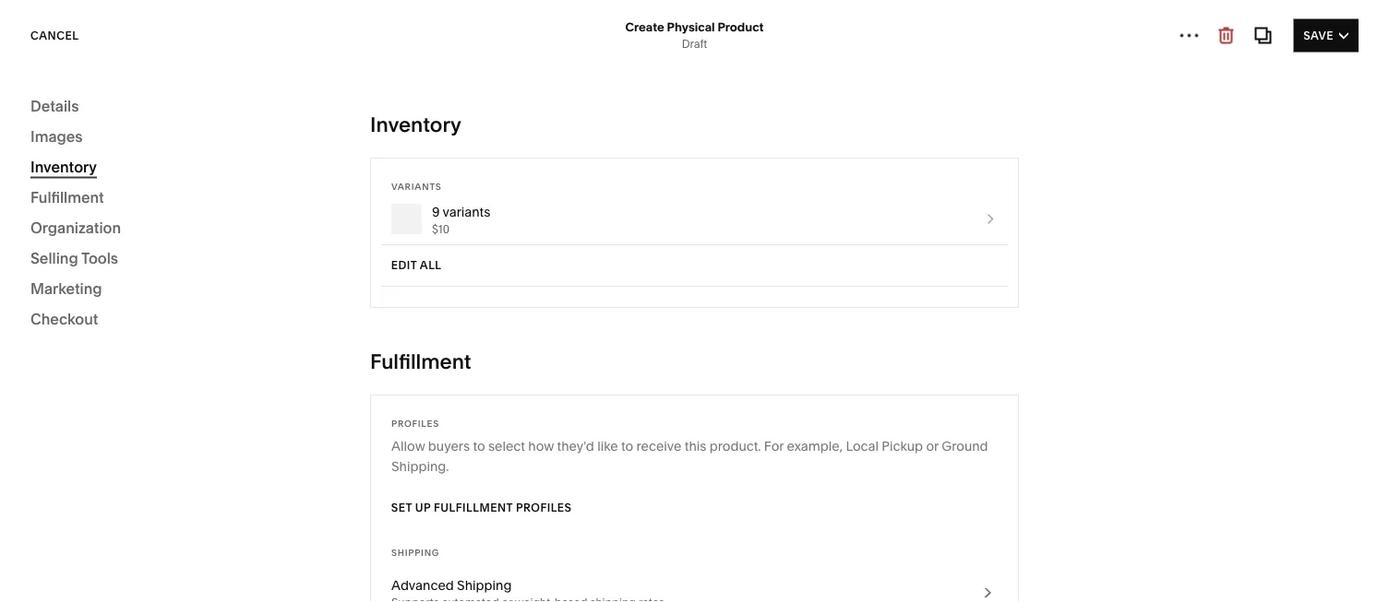 Task type: describe. For each thing, give the bounding box(es) containing it.
like
[[598, 439, 618, 455]]

save
[[1304, 29, 1334, 42]]

set up fulfillment profiles
[[391, 502, 572, 515]]

1 horizontal spatial your
[[226, 208, 257, 226]]

local
[[846, 439, 879, 455]]

grid grid
[[0, 46, 366, 603]]

allow
[[391, 439, 425, 455]]

most
[[737, 570, 768, 585]]

or
[[926, 439, 939, 455]]

example,
[[787, 439, 843, 455]]

images
[[30, 127, 83, 145]]

how
[[528, 439, 554, 455]]

1 vertical spatial shipping
[[457, 578, 512, 594]]

variants
[[443, 204, 491, 220]]

images
[[687, 10, 732, 25]]

0 horizontal spatial all
[[30, 88, 57, 113]]

ground
[[942, 439, 988, 455]]

up
[[415, 502, 431, 515]]

$10
[[432, 222, 450, 236]]

fulfillment inside button
[[434, 502, 513, 515]]

0 horizontal spatial your
[[96, 255, 122, 271]]

organization
[[30, 219, 121, 237]]

edit all
[[391, 259, 442, 272]]

checkout
[[30, 310, 98, 328]]

edit all button
[[391, 249, 442, 282]]

shipping.
[[391, 459, 449, 475]]

save button
[[1294, 19, 1359, 52]]

buyers
[[428, 439, 470, 455]]

ends
[[492, 570, 522, 585]]

receive
[[637, 439, 682, 455]]

0 horizontal spatial profiles
[[391, 418, 439, 429]]

product
[[718, 19, 764, 34]]

to left start
[[203, 255, 215, 271]]

the
[[714, 570, 734, 585]]

out
[[771, 570, 791, 585]]

to right products
[[209, 208, 223, 226]]

trial
[[466, 570, 489, 585]]

get
[[691, 570, 711, 585]]

details
[[30, 97, 79, 115]]

profiles inside set up fulfillment profiles button
[[516, 502, 572, 515]]

start adding products to your store create your first product to start selling.
[[52, 208, 292, 271]]

adding
[[89, 208, 138, 226]]

first
[[126, 255, 148, 271]]

allow buyers to select how they'd like to receive this product. for example, local pickup or ground shipping.
[[391, 439, 988, 475]]

9
[[432, 204, 440, 220]]

days.
[[555, 570, 587, 585]]

of
[[794, 570, 806, 585]]

0 vertical spatial inventory
[[370, 112, 461, 137]]

advanced
[[391, 578, 454, 594]]

set up fulfillment profiles button
[[391, 492, 572, 525]]

pickup
[[882, 439, 923, 455]]

selling tools
[[30, 249, 118, 267]]

product.
[[710, 439, 761, 455]]

categories
[[35, 34, 110, 47]]



Task type: locate. For each thing, give the bounding box(es) containing it.
your trial ends in 14 days. upgrade now to get the most out of your site.
[[435, 570, 863, 585]]

categories button
[[0, 20, 130, 61]]

1 vertical spatial fulfillment
[[370, 349, 471, 374]]

site.
[[838, 570, 863, 585]]

to left get
[[675, 570, 688, 585]]

0 vertical spatial all
[[30, 88, 57, 113]]

your up start
[[226, 208, 257, 226]]

2 vertical spatial your
[[809, 570, 835, 585]]

fulfillment up allow
[[370, 349, 471, 374]]

selling.
[[249, 255, 292, 271]]

shipping up advanced
[[391, 547, 440, 559]]

cancel
[[30, 29, 79, 42]]

shipping left in
[[457, 578, 512, 594]]

all right edit
[[420, 259, 442, 272]]

start
[[218, 255, 246, 271]]

create left physical
[[625, 19, 664, 34]]

1 horizontal spatial shipping
[[457, 578, 512, 594]]

all inside button
[[420, 259, 442, 272]]

store
[[52, 228, 88, 246]]

2 vertical spatial fulfillment
[[434, 502, 513, 515]]

1 vertical spatial inventory
[[30, 158, 97, 176]]

0 horizontal spatial shipping
[[391, 547, 440, 559]]

physical
[[667, 19, 715, 34]]

tools
[[81, 249, 118, 267]]

inventory up variants at left
[[370, 112, 461, 137]]

advanced shipping
[[391, 578, 512, 594]]

your
[[435, 570, 463, 585]]

now
[[647, 570, 672, 585]]

they'd
[[557, 439, 594, 455]]

products
[[142, 208, 206, 226]]

profiles up allow
[[391, 418, 439, 429]]

your left first
[[96, 255, 122, 271]]

your
[[226, 208, 257, 226], [96, 255, 122, 271], [809, 570, 835, 585]]

start
[[52, 208, 85, 226]]

chevron large right light icon image
[[983, 212, 998, 227]]

1 vertical spatial your
[[96, 255, 122, 271]]

to right like
[[621, 439, 633, 455]]

0 horizontal spatial inventory
[[30, 158, 97, 176]]

0 vertical spatial your
[[226, 208, 257, 226]]

inventory down images
[[30, 158, 97, 176]]

9 variants $10
[[432, 204, 491, 236]]

create
[[625, 19, 664, 34], [52, 255, 93, 271]]

product
[[151, 255, 200, 271]]

0 vertical spatial create
[[625, 19, 664, 34]]

profiles
[[391, 418, 439, 429], [516, 502, 572, 515]]

this
[[685, 439, 707, 455]]

shipping
[[391, 547, 440, 559], [457, 578, 512, 594]]

1 horizontal spatial all
[[420, 259, 442, 272]]

set
[[391, 502, 412, 515]]

inventory
[[370, 112, 461, 137], [30, 158, 97, 176]]

edit
[[391, 259, 417, 272]]

2 horizontal spatial your
[[809, 570, 835, 585]]

fulfillment right up
[[434, 502, 513, 515]]

upgrade
[[590, 570, 643, 585]]

to
[[209, 208, 223, 226], [203, 255, 215, 271], [473, 439, 485, 455], [621, 439, 633, 455], [675, 570, 688, 585]]

draft
[[682, 37, 707, 51]]

profiles down how
[[516, 502, 572, 515]]

row group
[[0, 46, 366, 603]]

Search items… text field
[[61, 124, 331, 164]]

0 vertical spatial profiles
[[391, 418, 439, 429]]

0 vertical spatial fulfillment
[[30, 188, 104, 206]]

14
[[539, 570, 552, 585]]

your right of
[[809, 570, 835, 585]]

1 horizontal spatial create
[[625, 19, 664, 34]]

create inside start adding products to your store create your first product to start selling.
[[52, 255, 93, 271]]

all up images
[[30, 88, 57, 113]]

variants
[[391, 181, 442, 192]]

fulfillment up start
[[30, 188, 104, 206]]

cancel button
[[30, 19, 79, 52]]

fulfillment
[[30, 188, 104, 206], [370, 349, 471, 374], [434, 502, 513, 515]]

1 horizontal spatial inventory
[[370, 112, 461, 137]]

add images
[[658, 10, 732, 25]]

1 vertical spatial profiles
[[516, 502, 572, 515]]

add
[[658, 10, 683, 25]]

create inside create physical product draft
[[625, 19, 664, 34]]

all
[[30, 88, 57, 113], [420, 259, 442, 272]]

for
[[764, 439, 784, 455]]

0 horizontal spatial create
[[52, 255, 93, 271]]

1 horizontal spatial profiles
[[516, 502, 572, 515]]

marketing
[[30, 280, 102, 298]]

create down store
[[52, 255, 93, 271]]

create physical product draft
[[625, 19, 764, 51]]

1 vertical spatial all
[[420, 259, 442, 272]]

selling
[[30, 249, 78, 267]]

to left select
[[473, 439, 485, 455]]

0 vertical spatial shipping
[[391, 547, 440, 559]]

in
[[525, 570, 536, 585]]

tab list
[[1191, 25, 1276, 55]]

select
[[488, 439, 525, 455]]

1 vertical spatial create
[[52, 255, 93, 271]]



Task type: vqa. For each thing, say whether or not it's contained in the screenshot.
licensed in the bottom of the page
no



